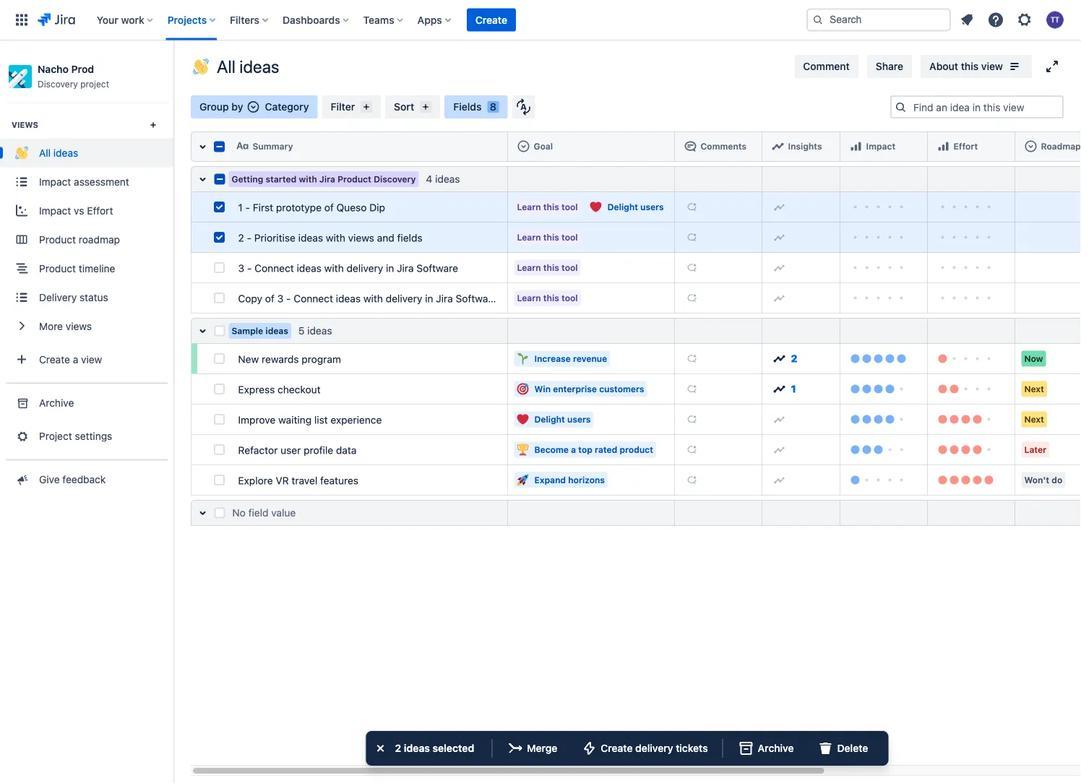 Task type: locate. For each thing, give the bounding box(es) containing it.
1
[[238, 202, 243, 214], [791, 383, 797, 395]]

0 vertical spatial 2
[[238, 232, 244, 244]]

a inside dropdown button
[[73, 354, 78, 365]]

1 vertical spatial connect
[[294, 293, 333, 305]]

fields
[[453, 101, 482, 113]]

3 right copy
[[277, 293, 284, 305]]

2 ideas selected
[[395, 743, 474, 755]]

:rocket: image
[[517, 475, 529, 486], [517, 475, 529, 486]]

:wave: image
[[193, 59, 209, 74], [193, 59, 209, 74]]

comments button
[[681, 135, 757, 158]]

learn for 3 - connect ideas with delivery in jira software
[[517, 263, 541, 273]]

merge image
[[507, 740, 524, 758]]

users
[[641, 202, 664, 212], [568, 415, 591, 425]]

delete button
[[809, 737, 877, 761]]

all ideas
[[217, 56, 279, 77], [39, 147, 78, 159]]

effort inside impact vs effort link
[[87, 205, 113, 217]]

archive right archive image on the bottom right of page
[[758, 743, 794, 755]]

1 horizontal spatial 3
[[277, 293, 284, 305]]

3 learn from the top
[[517, 263, 541, 273]]

1 horizontal spatial delivery
[[386, 293, 423, 305]]

1 vertical spatial effort
[[87, 205, 113, 217]]

create a view
[[39, 354, 102, 365]]

feedback image
[[14, 472, 29, 487]]

impact for impact vs effort
[[39, 205, 71, 217]]

0 vertical spatial create
[[476, 14, 508, 26]]

sample ideas
[[232, 326, 288, 336]]

0 horizontal spatial archive button
[[0, 389, 174, 418]]

of left queso
[[324, 202, 334, 214]]

2 horizontal spatial create
[[601, 743, 633, 755]]

0 horizontal spatial all
[[39, 147, 51, 159]]

now
[[1025, 354, 1044, 364]]

1 learn this tool from the top
[[517, 202, 578, 212]]

insights image down 2 button
[[774, 384, 786, 395]]

0 horizontal spatial in
[[386, 262, 394, 274]]

0 vertical spatial effort
[[954, 141, 978, 151]]

appswitcher icon image
[[13, 11, 30, 29]]

tool for copy of 3 - connect ideas with delivery in jira software
[[562, 293, 578, 303]]

all up impact assessment
[[39, 147, 51, 159]]

cell for 3 - connect ideas with delivery in jira software
[[1016, 253, 1082, 283]]

:trophy: image
[[517, 444, 529, 456], [517, 444, 529, 456]]

a
[[73, 354, 78, 365], [571, 445, 576, 455]]

experience
[[331, 414, 382, 426]]

delete image
[[817, 740, 835, 758]]

insights image inside 2 button
[[774, 353, 786, 365]]

1 horizontal spatial a
[[571, 445, 576, 455]]

effort right effort image
[[954, 141, 978, 151]]

about this view
[[930, 60, 1004, 72]]

create down more
[[39, 354, 70, 365]]

effort
[[954, 141, 978, 151], [87, 205, 113, 217]]

of
[[324, 202, 334, 214], [265, 293, 275, 305]]

0 horizontal spatial 1
[[238, 202, 243, 214]]

view left show description icon
[[982, 60, 1004, 72]]

increase
[[535, 354, 571, 364]]

cell
[[1016, 253, 1082, 283], [1016, 283, 1082, 314]]

0 vertical spatial 1
[[238, 202, 243, 214]]

archive up the "project"
[[39, 397, 74, 409]]

0 vertical spatial view
[[982, 60, 1004, 72]]

1 horizontal spatial all ideas
[[217, 56, 279, 77]]

impact up the impact vs effort
[[39, 176, 71, 188]]

create inside create button
[[476, 14, 508, 26]]

vr
[[276, 475, 289, 487]]

view inside dropdown button
[[81, 354, 102, 365]]

delivery down fields
[[386, 293, 423, 305]]

create inside "create delivery tickets" button
[[601, 743, 633, 755]]

1 vertical spatial view
[[81, 354, 102, 365]]

1 vertical spatial create
[[39, 354, 70, 365]]

add image
[[687, 201, 698, 213], [687, 201, 698, 213], [687, 232, 698, 243], [687, 232, 698, 243], [774, 232, 786, 243], [687, 292, 698, 304], [687, 353, 698, 365], [687, 414, 698, 425], [687, 414, 698, 425], [687, 444, 698, 456], [687, 475, 698, 486]]

create
[[476, 14, 508, 26], [39, 354, 70, 365], [601, 743, 633, 755]]

sort
[[394, 101, 414, 113]]

0 vertical spatial of
[[324, 202, 334, 214]]

1 next from the top
[[1025, 384, 1045, 394]]

1 learn from the top
[[517, 202, 541, 212]]

0 vertical spatial a
[[73, 354, 78, 365]]

improve waiting list experience
[[238, 414, 382, 426]]

2 for 2 ideas selected
[[395, 743, 402, 755]]

1 down 2 button
[[791, 383, 797, 395]]

next for improve waiting list experience
[[1025, 415, 1045, 425]]

2 vertical spatial 2
[[395, 743, 402, 755]]

1 vertical spatial in
[[425, 293, 433, 305]]

0 vertical spatial next
[[1025, 384, 1045, 394]]

- for 1
[[246, 202, 250, 214]]

archive button up project settings button
[[0, 389, 174, 418]]

nacho prod discovery project
[[38, 63, 109, 89]]

impact inside 'button'
[[867, 141, 896, 151]]

group
[[0, 101, 174, 383]]

1 vertical spatial a
[[571, 445, 576, 455]]

0 horizontal spatial view
[[81, 354, 102, 365]]

learn this tool for copy of 3 - connect ideas with delivery in jira software
[[517, 293, 578, 303]]

- up copy
[[247, 262, 252, 274]]

connect up 5 ideas
[[294, 293, 333, 305]]

and
[[377, 232, 395, 244]]

delivery up copy of 3 - connect ideas with delivery in jira software
[[347, 262, 383, 274]]

checkout
[[278, 384, 321, 396]]

impact assessment link
[[0, 167, 174, 196]]

0 horizontal spatial all ideas
[[39, 147, 78, 159]]

users right :heart: icon
[[641, 202, 664, 212]]

2 inside button
[[791, 353, 798, 365]]

3 tool from the top
[[562, 263, 578, 273]]

1 - first prototype of queso dip
[[238, 202, 385, 214]]

0 horizontal spatial views
[[66, 320, 92, 332]]

1 horizontal spatial effort
[[954, 141, 978, 151]]

1 horizontal spatial archive
[[758, 743, 794, 755]]

create for create
[[476, 14, 508, 26]]

0 vertical spatial impact
[[867, 141, 896, 151]]

about this view button
[[921, 55, 1032, 78]]

0 horizontal spatial effort
[[87, 205, 113, 217]]

next down now
[[1025, 384, 1045, 394]]

comments
[[701, 141, 747, 151]]

in
[[386, 262, 394, 274], [425, 293, 433, 305]]

all ideas up impact assessment
[[39, 147, 78, 159]]

:heart: image
[[590, 201, 602, 213], [517, 414, 529, 425], [517, 414, 529, 425]]

1 vertical spatial next
[[1025, 415, 1045, 425]]

filter button
[[322, 95, 381, 119]]

- left the first
[[246, 202, 250, 214]]

delight users up become
[[535, 415, 591, 425]]

add image
[[774, 201, 786, 213], [687, 262, 698, 274], [687, 262, 698, 274], [774, 262, 786, 274], [687, 292, 698, 304], [774, 292, 786, 304], [687, 353, 698, 365], [687, 384, 698, 395], [687, 384, 698, 395], [774, 414, 786, 425], [687, 444, 698, 456], [774, 444, 786, 456], [687, 475, 698, 486], [774, 475, 786, 486]]

view
[[982, 60, 1004, 72], [81, 354, 102, 365]]

delivery inside button
[[636, 743, 674, 755]]

a for create
[[73, 354, 78, 365]]

all
[[217, 56, 236, 77], [39, 147, 51, 159]]

1 vertical spatial impact
[[39, 176, 71, 188]]

create inside create a view dropdown button
[[39, 354, 70, 365]]

comments image
[[685, 141, 697, 152]]

2 horizontal spatial delivery
[[636, 743, 674, 755]]

effort inside effort button
[[954, 141, 978, 151]]

2 learn this tool from the top
[[517, 232, 578, 243]]

1 vertical spatial archive
[[758, 743, 794, 755]]

2 vertical spatial delivery
[[636, 743, 674, 755]]

effort image
[[938, 141, 950, 152]]

0 vertical spatial all ideas
[[217, 56, 279, 77]]

view down the more views link
[[81, 354, 102, 365]]

2 for 2 - prioritise ideas with views and fields
[[238, 232, 244, 244]]

learn this tool for 3 - connect ideas with delivery in jira software
[[517, 263, 578, 273]]

archive button
[[0, 389, 174, 418], [729, 737, 803, 761]]

1 horizontal spatial 1
[[791, 383, 797, 395]]

2 insights image from the top
[[774, 384, 786, 395]]

2 cell from the top
[[1016, 283, 1082, 314]]

delivery left tickets
[[636, 743, 674, 755]]

connect down prioritise
[[255, 262, 294, 274]]

projects
[[168, 14, 207, 26]]

1 horizontal spatial of
[[324, 202, 334, 214]]

insights image
[[773, 141, 784, 152]]

create delivery tickets
[[601, 743, 708, 755]]

0 vertical spatial 3
[[238, 262, 244, 274]]

product roadmap
[[39, 234, 120, 245]]

rated
[[595, 445, 618, 455]]

assessment
[[74, 176, 129, 188]]

of right copy
[[265, 293, 275, 305]]

express checkout
[[238, 384, 321, 396]]

- for 3
[[247, 262, 252, 274]]

new rewards program
[[238, 354, 341, 365]]

archive button for project settings button
[[0, 389, 174, 418]]

- left prioritise
[[247, 232, 252, 244]]

0 horizontal spatial delight users
[[535, 415, 591, 425]]

archive inside jira product discovery navigation element
[[39, 397, 74, 409]]

delight right :heart: icon
[[608, 202, 638, 212]]

with
[[299, 174, 317, 184], [299, 174, 317, 184], [326, 232, 346, 244], [324, 262, 344, 274], [364, 293, 383, 305]]

2 next from the top
[[1025, 415, 1045, 425]]

nacho
[[38, 63, 69, 75]]

next up later
[[1025, 415, 1045, 425]]

delight
[[608, 202, 638, 212], [535, 415, 565, 425]]

3
[[238, 262, 244, 274], [277, 293, 284, 305]]

vs
[[74, 205, 84, 217]]

create right create delivery tickets icon
[[601, 743, 633, 755]]

0 horizontal spatial archive
[[39, 397, 74, 409]]

2 right close image
[[395, 743, 402, 755]]

travel
[[292, 475, 318, 487]]

1 vertical spatial of
[[265, 293, 275, 305]]

won't do
[[1025, 475, 1063, 486]]

getting started with jira product discovery
[[232, 174, 416, 184], [232, 174, 416, 184]]

1 insights image from the top
[[774, 353, 786, 365]]

1 horizontal spatial in
[[425, 293, 433, 305]]

impact assessment
[[39, 176, 129, 188]]

delivery status link
[[0, 283, 174, 312]]

4 tool from the top
[[562, 293, 578, 303]]

discovery inside nacho prod discovery project
[[38, 79, 78, 89]]

do
[[1052, 475, 1063, 486]]

jira image
[[38, 11, 75, 29], [38, 11, 75, 29]]

jira
[[320, 174, 335, 184], [320, 174, 335, 184], [397, 262, 414, 274], [436, 293, 453, 305]]

0 horizontal spatial users
[[568, 415, 591, 425]]

0 horizontal spatial a
[[73, 354, 78, 365]]

1 horizontal spatial all
[[217, 56, 236, 77]]

learn this tool
[[517, 202, 578, 212], [517, 232, 578, 243], [517, 263, 578, 273], [517, 293, 578, 303]]

later
[[1025, 445, 1047, 455]]

1 horizontal spatial 2
[[395, 743, 402, 755]]

:seedling: image
[[517, 353, 529, 365], [517, 353, 529, 365]]

:wave: image
[[15, 146, 28, 159], [15, 146, 28, 159]]

2 up 1 button
[[791, 353, 798, 365]]

show description image
[[1006, 58, 1024, 75]]

share button
[[867, 55, 913, 78]]

2 vertical spatial impact
[[39, 205, 71, 217]]

give feedback
[[39, 474, 106, 485]]

banner
[[0, 0, 1082, 40]]

insights image
[[774, 353, 786, 365], [774, 384, 786, 395]]

1 horizontal spatial views
[[348, 232, 374, 244]]

list
[[314, 414, 328, 426]]

group by
[[200, 101, 243, 113]]

tool for 2 - prioritise ideas with views and fields
[[562, 232, 578, 243]]

users down enterprise
[[568, 415, 591, 425]]

1 left the first
[[238, 202, 243, 214]]

0 horizontal spatial create
[[39, 354, 70, 365]]

3 up copy
[[238, 262, 244, 274]]

0 vertical spatial delight users
[[608, 202, 664, 212]]

2 horizontal spatial 2
[[791, 353, 798, 365]]

delight up become
[[535, 415, 565, 425]]

this
[[961, 60, 979, 72], [544, 202, 559, 212], [544, 232, 559, 243], [544, 263, 559, 273], [544, 293, 559, 303]]

0 vertical spatial all
[[217, 56, 236, 77]]

0 vertical spatial delight
[[608, 202, 638, 212]]

views
[[12, 120, 38, 130]]

a down more views
[[73, 354, 78, 365]]

impact for impact
[[867, 141, 896, 151]]

learn this tool for 2 - prioritise ideas with views and fields
[[517, 232, 578, 243]]

2 learn from the top
[[517, 232, 541, 243]]

merge
[[527, 743, 558, 755]]

insights image for 1
[[774, 384, 786, 395]]

2 tool from the top
[[562, 232, 578, 243]]

delivery
[[39, 291, 77, 303]]

refactor user profile data
[[238, 445, 357, 457]]

close image
[[372, 740, 389, 758]]

settings image
[[1017, 11, 1034, 29]]

1 vertical spatial archive button
[[729, 737, 803, 761]]

Find an idea in this view field
[[910, 97, 1063, 117]]

a left 'top'
[[571, 445, 576, 455]]

insights image up 1 button
[[774, 353, 786, 365]]

archive button left delete 'image'
[[729, 737, 803, 761]]

tool
[[562, 202, 578, 212], [562, 232, 578, 243], [562, 263, 578, 273], [562, 293, 578, 303]]

:dart: image
[[517, 384, 529, 395]]

waiting
[[278, 414, 312, 426]]

delight users right :heart: icon
[[608, 202, 664, 212]]

your profile and settings image
[[1047, 11, 1064, 29]]

views left the and
[[348, 232, 374, 244]]

all up group by
[[217, 56, 236, 77]]

2 vertical spatial create
[[601, 743, 633, 755]]

view inside "popup button"
[[982, 60, 1004, 72]]

1 vertical spatial views
[[66, 320, 92, 332]]

group
[[200, 101, 229, 113]]

summary image
[[237, 141, 248, 152]]

1 vertical spatial all
[[39, 147, 51, 159]]

2 left prioritise
[[238, 232, 244, 244]]

0 horizontal spatial delight
[[535, 415, 565, 425]]

1 inside button
[[791, 383, 797, 395]]

4 learn this tool from the top
[[517, 293, 578, 303]]

Search field
[[807, 8, 951, 31]]

1 vertical spatial insights image
[[774, 384, 786, 395]]

1 horizontal spatial create
[[476, 14, 508, 26]]

impact right impact image
[[867, 141, 896, 151]]

0 horizontal spatial of
[[265, 293, 275, 305]]

become
[[535, 445, 569, 455]]

0 vertical spatial users
[[641, 202, 664, 212]]

1 for 1 - first prototype of queso dip
[[238, 202, 243, 214]]

apps button
[[413, 8, 457, 31]]

4 learn from the top
[[517, 293, 541, 303]]

1 vertical spatial 1
[[791, 383, 797, 395]]

1 cell from the top
[[1016, 253, 1082, 283]]

views right more
[[66, 320, 92, 332]]

all ideas up the single select dropdown icon
[[217, 56, 279, 77]]

4
[[426, 173, 433, 185], [426, 173, 433, 185]]

0 horizontal spatial 2
[[238, 232, 244, 244]]

create right apps popup button
[[476, 14, 508, 26]]

0 horizontal spatial 3
[[238, 262, 244, 274]]

all inside "link"
[[39, 147, 51, 159]]

1 vertical spatial 2
[[791, 353, 798, 365]]

top
[[579, 445, 593, 455]]

1 horizontal spatial delight users
[[608, 202, 664, 212]]

project settings button
[[0, 422, 174, 451]]

0 horizontal spatial delivery
[[347, 262, 383, 274]]

all ideas inside "link"
[[39, 147, 78, 159]]

1 horizontal spatial view
[[982, 60, 1004, 72]]

0 vertical spatial insights image
[[774, 353, 786, 365]]

no field value
[[232, 507, 296, 519]]

archive image
[[738, 740, 755, 758]]

0 vertical spatial archive button
[[0, 389, 174, 418]]

0 vertical spatial archive
[[39, 397, 74, 409]]

1 vertical spatial all ideas
[[39, 147, 78, 159]]

your work
[[97, 14, 144, 26]]

group containing all ideas
[[0, 101, 174, 383]]

1 horizontal spatial archive button
[[729, 737, 803, 761]]

3 learn this tool from the top
[[517, 263, 578, 273]]

effort right the vs
[[87, 205, 113, 217]]

sort button
[[385, 95, 440, 119]]

status
[[80, 291, 108, 303]]

1 vertical spatial software
[[456, 293, 498, 305]]

impact inside 'link'
[[39, 176, 71, 188]]

impact left the vs
[[39, 205, 71, 217]]

2 for 2
[[791, 353, 798, 365]]

insights image inside 1 button
[[774, 384, 786, 395]]



Task type: vqa. For each thing, say whether or not it's contained in the screenshot.


Task type: describe. For each thing, give the bounding box(es) containing it.
create for create delivery tickets
[[601, 743, 633, 755]]

1 horizontal spatial users
[[641, 202, 664, 212]]

3 - connect ideas with delivery in jira software
[[238, 262, 458, 274]]

1 vertical spatial delivery
[[386, 293, 423, 305]]

give
[[39, 474, 60, 485]]

impact button
[[846, 135, 922, 158]]

customers
[[600, 384, 645, 394]]

sample
[[232, 326, 263, 336]]

create a view button
[[0, 345, 174, 374]]

insights image for 2
[[774, 353, 786, 365]]

this for 2 - prioritise ideas with views and fields
[[544, 232, 559, 243]]

single select dropdown image
[[248, 101, 259, 113]]

expand
[[535, 475, 566, 486]]

project
[[39, 430, 72, 442]]

2 - prioritise ideas with views and fields
[[238, 232, 423, 244]]

autosave is enabled image
[[516, 98, 531, 116]]

help image
[[988, 11, 1005, 29]]

delete
[[838, 743, 869, 755]]

effort button
[[934, 135, 1010, 158]]

filters
[[230, 14, 260, 26]]

1 vertical spatial users
[[568, 415, 591, 425]]

2 button
[[768, 347, 835, 371]]

1 vertical spatial delight users
[[535, 415, 591, 425]]

work
[[121, 14, 144, 26]]

expand image
[[1044, 58, 1061, 75]]

roadmap image
[[1026, 141, 1037, 152]]

5
[[299, 325, 305, 337]]

no
[[232, 507, 246, 519]]

share
[[876, 60, 904, 72]]

project settings
[[39, 430, 112, 442]]

dip
[[370, 202, 385, 214]]

create for create a view
[[39, 354, 70, 365]]

1 horizontal spatial delight
[[608, 202, 638, 212]]

learn for 2 - prioritise ideas with views and fields
[[517, 232, 541, 243]]

increase revenue
[[535, 354, 607, 364]]

this for 3 - connect ideas with delivery in jira software
[[544, 263, 559, 273]]

learn for copy of 3 - connect ideas with delivery in jira software
[[517, 293, 541, 303]]

about
[[930, 60, 959, 72]]

product timeline link
[[0, 254, 174, 283]]

0 vertical spatial connect
[[255, 262, 294, 274]]

1 vertical spatial delight
[[535, 415, 565, 425]]

field
[[248, 507, 269, 519]]

summary
[[253, 141, 293, 151]]

more views link
[[0, 312, 174, 341]]

dashboards button
[[278, 8, 355, 31]]

profile
[[304, 445, 333, 457]]

0 vertical spatial views
[[348, 232, 374, 244]]

goal button
[[514, 135, 669, 158]]

archive button for delete button
[[729, 737, 803, 761]]

primary element
[[9, 0, 807, 40]]

refactor
[[238, 445, 278, 457]]

1 vertical spatial 3
[[277, 293, 284, 305]]

express
[[238, 384, 275, 396]]

copy of 3 - connect ideas with delivery in jira software
[[238, 293, 498, 305]]

impact vs effort
[[39, 205, 113, 217]]

settings
[[75, 430, 112, 442]]

8
[[490, 101, 497, 113]]

views inside group
[[66, 320, 92, 332]]

view for create a view
[[81, 354, 102, 365]]

notifications image
[[959, 11, 976, 29]]

features
[[320, 475, 359, 487]]

0 vertical spatial in
[[386, 262, 394, 274]]

- right copy
[[286, 293, 291, 305]]

1 button
[[768, 378, 835, 401]]

0 vertical spatial delivery
[[347, 262, 383, 274]]

give feedback button
[[0, 465, 174, 494]]

current project sidebar image
[[158, 58, 189, 87]]

a for become
[[571, 445, 576, 455]]

fields
[[397, 232, 423, 244]]

filter
[[331, 101, 355, 113]]

feedback
[[62, 474, 106, 485]]

all ideas link
[[0, 138, 174, 167]]

summary button
[[232, 135, 502, 158]]

prod
[[71, 63, 94, 75]]

comment button
[[795, 55, 859, 78]]

value
[[271, 507, 296, 519]]

insights
[[788, 141, 822, 151]]

roadmap button
[[1021, 135, 1082, 158]]

new
[[238, 354, 259, 365]]

this inside "popup button"
[[961, 60, 979, 72]]

prioritise
[[254, 232, 296, 244]]

project
[[80, 79, 109, 89]]

search image
[[813, 14, 824, 26]]

comment
[[804, 60, 850, 72]]

projects button
[[163, 8, 221, 31]]

won't
[[1025, 475, 1050, 486]]

1 tool from the top
[[562, 202, 578, 212]]

impact for impact assessment
[[39, 176, 71, 188]]

by
[[232, 101, 243, 113]]

create delivery tickets image
[[581, 740, 598, 758]]

teams button
[[359, 8, 409, 31]]

dashboards
[[283, 14, 340, 26]]

enterprise
[[553, 384, 597, 394]]

goal image
[[518, 141, 530, 152]]

- for 2
[[247, 232, 252, 244]]

cell for copy of 3 - connect ideas with delivery in jira software
[[1016, 283, 1082, 314]]

category
[[265, 101, 309, 113]]

next for express checkout
[[1025, 384, 1045, 394]]

more
[[39, 320, 63, 332]]

copy
[[238, 293, 263, 305]]

collapse all image
[[194, 138, 211, 155]]

user
[[281, 445, 301, 457]]

first
[[253, 202, 273, 214]]

0 vertical spatial software
[[417, 262, 458, 274]]

1 for 1
[[791, 383, 797, 395]]

more views
[[39, 320, 92, 332]]

this for copy of 3 - connect ideas with delivery in jira software
[[544, 293, 559, 303]]

selected
[[433, 743, 474, 755]]

project settings image
[[14, 429, 29, 444]]

:dart: image
[[517, 384, 529, 395]]

tool for 3 - connect ideas with delivery in jira software
[[562, 263, 578, 273]]

ideas inside "link"
[[53, 147, 78, 159]]

roadmap
[[1042, 141, 1081, 151]]

expand horizons
[[535, 475, 605, 486]]

insights button
[[768, 135, 835, 158]]

view for about this view
[[982, 60, 1004, 72]]

:heart: image
[[590, 201, 602, 213]]

explore
[[238, 475, 273, 487]]

impact image
[[851, 141, 862, 152]]

jira product discovery navigation element
[[0, 40, 174, 784]]

product roadmap link
[[0, 225, 174, 254]]

banner containing your work
[[0, 0, 1082, 40]]

horizons
[[568, 475, 605, 486]]

apps
[[418, 14, 442, 26]]



